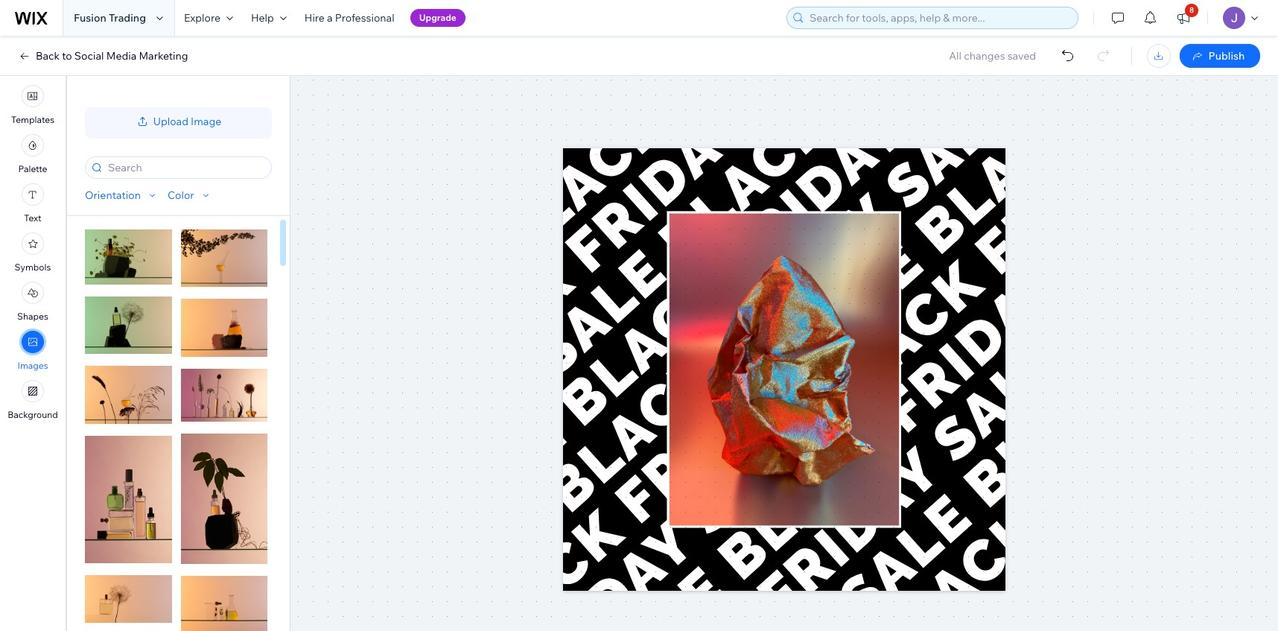 Task type: locate. For each thing, give the bounding box(es) containing it.
back to social media marketing
[[36, 49, 188, 63]]

8 button
[[1168, 0, 1201, 36]]

symbols
[[15, 262, 51, 273]]

color
[[168, 189, 194, 202]]

help button
[[242, 0, 296, 36]]

text button
[[22, 183, 44, 224]]

color button
[[168, 189, 212, 202]]

upload image button
[[85, 107, 272, 139], [135, 115, 222, 128]]

templates
[[11, 114, 54, 125]]

upgrade
[[419, 12, 457, 23]]

Search for tools, apps, help & more... field
[[806, 7, 1074, 28]]

publish button
[[1180, 44, 1261, 68]]

all changes saved
[[950, 49, 1037, 63]]

hire
[[305, 11, 325, 25]]

fusion trading
[[74, 11, 146, 25]]

upgrade button
[[410, 9, 466, 27]]

shapes button
[[17, 282, 48, 322]]

orientation
[[85, 189, 141, 202]]

menu containing templates
[[0, 80, 66, 425]]

trading
[[109, 11, 146, 25]]

to
[[62, 49, 72, 63]]

images button
[[17, 331, 48, 371]]

menu
[[0, 80, 66, 425]]

help
[[251, 11, 274, 25]]

explore
[[184, 11, 221, 25]]

a
[[327, 11, 333, 25]]

changes
[[964, 49, 1006, 63]]

symbols button
[[15, 233, 51, 273]]

background
[[8, 409, 58, 420]]

palette
[[18, 163, 47, 174]]

Search field
[[104, 157, 267, 178]]

upload image
[[153, 115, 222, 128]]



Task type: describe. For each thing, give the bounding box(es) containing it.
fusion
[[74, 11, 106, 25]]

back
[[36, 49, 60, 63]]

text
[[24, 212, 41, 224]]

all
[[950, 49, 962, 63]]

saved
[[1008, 49, 1037, 63]]

media
[[106, 49, 137, 63]]

social
[[74, 49, 104, 63]]

back to social media marketing button
[[18, 49, 188, 63]]

publish
[[1209, 49, 1246, 63]]

orientation button
[[85, 189, 159, 202]]

palette button
[[18, 134, 47, 174]]

hire a professional link
[[296, 0, 404, 36]]

shapes
[[17, 311, 48, 322]]

upload
[[153, 115, 189, 128]]

images
[[17, 360, 48, 371]]

professional
[[335, 11, 395, 25]]

background button
[[8, 380, 58, 420]]

marketing
[[139, 49, 188, 63]]

templates button
[[11, 85, 54, 125]]

image
[[191, 115, 222, 128]]

hire a professional
[[305, 11, 395, 25]]

8
[[1190, 5, 1195, 15]]



Task type: vqa. For each thing, say whether or not it's contained in the screenshot.
Upload Image button
yes



